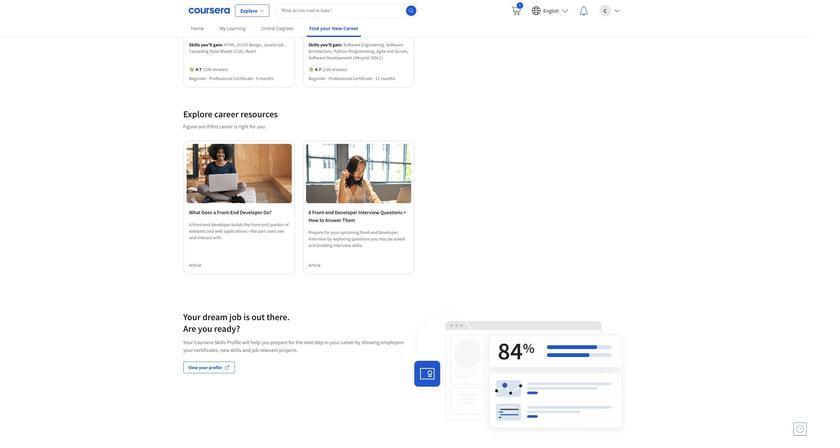 Task type: locate. For each thing, give the bounding box(es) containing it.
end up part
[[262, 222, 269, 228]]

your inside prepare for your upcoming front-end developer interview by exploring questions you may be asked and building interview skills.
[[331, 230, 339, 236]]

you inside your dream job is out there. are you ready?
[[198, 323, 212, 335]]

end inside 'link'
[[331, 29, 340, 36]]

beginner down (13k
[[189, 76, 206, 82]]

0 vertical spatial the
[[244, 222, 250, 228]]

2 certificate from the left
[[353, 76, 372, 82]]

8
[[309, 209, 311, 216]]

reviews) right (13k
[[212, 67, 228, 72]]

skills up architecture,
[[309, 42, 319, 48]]

front- inside 8 front-end developer interview questions + how to answer them
[[312, 209, 326, 216]]

: up python
[[341, 42, 343, 48]]

help center image
[[796, 426, 804, 434]]

software up scrum,
[[386, 42, 403, 48]]

developer for ibm front-end developer
[[341, 29, 363, 36]]

out inside explore career resources figure out if this career is right for you.
[[198, 123, 205, 130]]

2 you'll from the left
[[320, 42, 332, 48]]

professional for ibm
[[329, 76, 352, 82]]

scrum,
[[395, 48, 408, 54]]

0 horizontal spatial 4.7
[[196, 67, 202, 72]]

2 vertical spatial for
[[289, 339, 295, 346]]

1 months from the left
[[259, 76, 274, 82]]

0 horizontal spatial software
[[309, 55, 325, 61]]

article for what does a front-end developer do?
[[189, 262, 201, 268]]

answer
[[325, 217, 341, 224]]

1 horizontal spatial :
[[341, 42, 343, 48]]

0 horizontal spatial explore
[[183, 109, 212, 120]]

0 vertical spatial career
[[214, 109, 239, 120]]

4.7
[[196, 67, 202, 72], [315, 67, 321, 72]]

1 horizontal spatial by
[[355, 339, 361, 346]]

certificates,
[[194, 347, 219, 354]]

step
[[314, 339, 324, 346]]

your up exploring
[[331, 230, 339, 236]]

0 vertical spatial is
[[234, 123, 237, 130]]

0 horizontal spatial reviews)
[[212, 67, 228, 72]]

and down will
[[242, 347, 251, 354]]

0 horizontal spatial article
[[189, 262, 201, 268]]

your inside your coursera skills profile will help you prepare for the next step in your career by showing employers your certificates, new skills and job-relevant projects.
[[183, 339, 193, 346]]

0 horizontal spatial :
[[222, 42, 223, 48]]

you up coursera
[[198, 323, 212, 335]]

professional
[[209, 76, 233, 82], [329, 76, 352, 82]]

months for ibm front-end developer
[[381, 76, 395, 82]]

1 horizontal spatial months
[[381, 76, 395, 82]]

explore for explore career resources figure out if this career is right for you.
[[183, 109, 212, 120]]

out for is
[[252, 311, 265, 323]]

2 beginner from the left
[[309, 76, 326, 82]]

and right agile on the top left of the page
[[387, 48, 394, 54]]

front- right meta
[[201, 29, 214, 36]]

skills up new
[[214, 339, 226, 346]]

1 horizontal spatial article
[[309, 262, 321, 268]]

your inside your dream job is out there. are you ready?
[[183, 311, 201, 323]]

out inside your dream job is out there. are you ready?
[[252, 311, 265, 323]]

:
[[222, 42, 223, 48], [341, 42, 343, 48]]

developer inside prepare for your upcoming front-end developer interview by exploring questions you may be asked and building interview skills.
[[379, 230, 398, 236]]

prepare for your upcoming front-end developer interview by exploring questions you may be asked and building interview skills.
[[309, 230, 405, 249]]

your for your dream job is out there. are you ready?
[[183, 311, 201, 323]]

1 vertical spatial for
[[324, 230, 330, 236]]

you'll up architecture,
[[320, 42, 332, 48]]

developer for 8 front-end developer interview questions + how to answer them
[[335, 209, 358, 216]]

interview down prepare
[[309, 236, 326, 242]]

1 horizontal spatial end
[[230, 209, 239, 216]]

c
[[604, 7, 607, 14]]

0 horizontal spatial certificate
[[233, 76, 253, 82]]

1 horizontal spatial 4.7
[[315, 67, 321, 72]]

c button
[[594, 0, 625, 21]]

reviews)
[[212, 67, 228, 72], [331, 67, 347, 72]]

4.7 left (238
[[315, 67, 321, 72]]

1 skills you'll gain : from the left
[[189, 42, 224, 48]]

1 · from the left
[[207, 76, 208, 82]]

reviews) for ibm
[[331, 67, 347, 72]]

shopping cart: 1 item element
[[511, 2, 523, 16]]

article down interact
[[189, 262, 201, 268]]

your left dream on the bottom left of the page
[[183, 311, 201, 323]]

certificate
[[233, 76, 253, 82], [353, 76, 372, 82]]

months right 11
[[381, 76, 395, 82]]

html, ui/ux design, javascript, cascading style sheets (css), react
[[189, 42, 285, 54]]

months
[[259, 76, 274, 82], [381, 76, 395, 82]]

explore up figure
[[183, 109, 212, 120]]

1 reviews) from the left
[[212, 67, 228, 72]]

0 horizontal spatial is
[[234, 123, 237, 130]]

for
[[250, 123, 256, 130], [324, 230, 330, 236], [289, 339, 295, 346]]

be
[[388, 236, 393, 242]]

2 vertical spatial you
[[262, 339, 270, 346]]

showing
[[362, 339, 380, 346]]

skills up cascading
[[189, 42, 200, 48]]

end up answer on the left of page
[[326, 209, 334, 216]]

1 vertical spatial your
[[183, 339, 193, 346]]

skills you'll gain : up architecture,
[[309, 42, 344, 48]]

your down are
[[183, 339, 193, 346]]

graphic of the learner profile page image
[[407, 311, 630, 438]]

1 beginner from the left
[[189, 76, 206, 82]]

front- up questions
[[360, 230, 371, 236]]

front-
[[192, 222, 203, 228], [251, 222, 262, 228], [360, 230, 371, 236]]

by left showing
[[355, 339, 361, 346]]

1 vertical spatial you
[[198, 323, 212, 335]]

1 gain from the left
[[213, 42, 222, 48]]

for inside prepare for your upcoming front-end developer interview by exploring questions you may be asked and building interview skills.
[[324, 230, 330, 236]]

0 horizontal spatial you
[[198, 323, 212, 335]]

certificate for meta front-end developer
[[233, 76, 253, 82]]

: for meta front-end developer
[[222, 42, 223, 48]]

0 horizontal spatial out
[[198, 123, 205, 130]]

developer inside 8 front-end developer interview questions + how to answer them
[[335, 209, 358, 216]]

find your new career
[[309, 25, 359, 31]]

home link
[[188, 21, 207, 36]]

2 horizontal spatial end
[[331, 29, 340, 36]]

0 vertical spatial explore
[[240, 7, 258, 14]]

0 horizontal spatial months
[[259, 76, 274, 82]]

0 vertical spatial you
[[371, 236, 378, 242]]

the inside a front-end developer builds the front-end portion of websites and web applications—the part users see and interact with.
[[244, 222, 250, 228]]

out left there.
[[252, 311, 265, 323]]

1 horizontal spatial certificate
[[353, 76, 372, 82]]

profile
[[227, 339, 241, 346]]

· left 11
[[373, 76, 375, 82]]

2 horizontal spatial skills
[[309, 42, 319, 48]]

beginner for meta
[[189, 76, 206, 82]]

2 months from the left
[[381, 76, 395, 82]]

front- up websites
[[192, 222, 203, 228]]

1 horizontal spatial is
[[244, 311, 250, 323]]

1 vertical spatial developer
[[379, 230, 398, 236]]

·
[[207, 76, 208, 82], [254, 76, 255, 82], [327, 76, 328, 82], [373, 76, 375, 82]]

with.
[[213, 235, 222, 241]]

2 reviews) from the left
[[331, 67, 347, 72]]

skills
[[189, 42, 200, 48], [309, 42, 319, 48], [214, 339, 226, 346]]

skills you'll gain :
[[189, 42, 224, 48], [309, 42, 344, 48]]

english
[[543, 7, 559, 14]]

for up projects.
[[289, 339, 295, 346]]

1 horizontal spatial for
[[289, 339, 295, 346]]

2 vertical spatial career
[[341, 339, 354, 346]]

for inside explore career resources figure out if this career is right for you.
[[250, 123, 256, 130]]

· down (238
[[327, 76, 328, 82]]

1 horizontal spatial skills you'll gain :
[[309, 42, 344, 48]]

reviews) down development
[[331, 67, 347, 72]]

0 horizontal spatial by
[[327, 236, 332, 242]]

2 horizontal spatial you
[[371, 236, 378, 242]]

2 gain from the left
[[333, 42, 341, 48]]

architecture,
[[309, 48, 333, 54]]

end down the interview
[[371, 230, 378, 236]]

by up building
[[327, 236, 332, 242]]

2 : from the left
[[341, 42, 343, 48]]

software down architecture,
[[309, 55, 325, 61]]

0 vertical spatial developer
[[211, 222, 230, 228]]

coursera
[[194, 339, 213, 346]]

beginner for ibm
[[309, 76, 326, 82]]

career up this
[[214, 109, 239, 120]]

0 horizontal spatial professional
[[209, 76, 233, 82]]

front- inside 'link'
[[318, 29, 331, 36]]

for right prepare
[[324, 230, 330, 236]]

1 vertical spatial out
[[252, 311, 265, 323]]

developer up be
[[379, 230, 398, 236]]

gain up style
[[213, 42, 222, 48]]

0 horizontal spatial developer
[[211, 222, 230, 228]]

1 certificate from the left
[[233, 76, 253, 82]]

developer up web
[[211, 222, 230, 228]]

design,
[[249, 42, 263, 48]]

0 horizontal spatial end
[[214, 29, 223, 36]]

interview down exploring
[[333, 243, 351, 249]]

explore up the learning at the left
[[240, 7, 258, 14]]

0 horizontal spatial you'll
[[201, 42, 212, 48]]

1 horizontal spatial out
[[252, 311, 265, 323]]

· left 9
[[254, 76, 255, 82]]

developer inside 'link'
[[341, 29, 363, 36]]

1 horizontal spatial you
[[262, 339, 270, 346]]

4.7 (13k reviews)
[[196, 67, 228, 72]]

meta front-end developer
[[189, 29, 246, 36]]

1 professional from the left
[[209, 76, 233, 82]]

your right find
[[320, 25, 331, 31]]

2 article from the left
[[309, 262, 321, 268]]

2 professional from the left
[[329, 76, 352, 82]]

front- right ibm at left
[[318, 29, 331, 36]]

1 horizontal spatial reviews)
[[331, 67, 347, 72]]

2 your from the top
[[183, 339, 193, 346]]

0 horizontal spatial gain
[[213, 42, 222, 48]]

: up sheets
[[222, 42, 223, 48]]

your inside view your profile button
[[199, 365, 208, 371]]

by
[[327, 236, 332, 242], [355, 339, 361, 346]]

1 article from the left
[[189, 262, 201, 268]]

1 vertical spatial interview
[[333, 243, 351, 249]]

prepare
[[309, 230, 323, 236]]

0 vertical spatial out
[[198, 123, 205, 130]]

new
[[220, 347, 229, 354]]

None search field
[[276, 3, 419, 18]]

ibm
[[309, 29, 317, 36]]

career right this
[[219, 123, 233, 130]]

them
[[343, 217, 355, 224]]

1 horizontal spatial the
[[296, 339, 303, 346]]

explore inside explore career resources figure out if this career is right for you.
[[183, 109, 212, 120]]

1 you'll from the left
[[201, 42, 212, 48]]

2 horizontal spatial front-
[[360, 230, 371, 236]]

0 horizontal spatial the
[[244, 222, 250, 228]]

1 vertical spatial is
[[244, 311, 250, 323]]

8 front-end developer interview questions + how to answer them link
[[309, 209, 409, 224]]

for left "you."
[[250, 123, 256, 130]]

1 horizontal spatial skills
[[214, 339, 226, 346]]

new
[[332, 25, 342, 31]]

4.7 for ibm
[[315, 67, 321, 72]]

explore inside popup button
[[240, 7, 258, 14]]

your coursera skills profile will help you prepare for the next step in your career by showing employers your certificates, new skills and job-relevant projects.
[[183, 339, 404, 354]]

you'll for meta
[[201, 42, 212, 48]]

is
[[234, 123, 237, 130], [244, 311, 250, 323]]

developer
[[211, 222, 230, 228], [379, 230, 398, 236]]

4 · from the left
[[373, 76, 375, 82]]

the up the applications—the at the bottom of page
[[244, 222, 250, 228]]

0 vertical spatial your
[[183, 311, 201, 323]]

0 vertical spatial by
[[327, 236, 332, 242]]

end
[[214, 29, 223, 36], [331, 29, 340, 36], [230, 209, 239, 216]]

article for 8 front-end developer interview questions + how to answer them
[[309, 262, 321, 268]]

1 vertical spatial explore
[[183, 109, 212, 120]]

9
[[256, 76, 258, 82]]

article down building
[[309, 262, 321, 268]]

1 your from the top
[[183, 311, 201, 323]]

1 horizontal spatial developer
[[379, 230, 398, 236]]

you up relevant
[[262, 339, 270, 346]]

the left next
[[296, 339, 303, 346]]

career right in
[[341, 339, 354, 346]]

0 horizontal spatial beginner
[[189, 76, 206, 82]]

1 horizontal spatial professional
[[329, 76, 352, 82]]

gain up python
[[333, 42, 341, 48]]

1 horizontal spatial beginner
[[309, 76, 326, 82]]

0 horizontal spatial for
[[250, 123, 256, 130]]

skills you'll gain : up style
[[189, 42, 224, 48]]

1
[[519, 2, 521, 8]]

0 vertical spatial for
[[250, 123, 256, 130]]

gain for meta
[[213, 42, 222, 48]]

questions
[[380, 209, 403, 216]]

0 vertical spatial interview
[[309, 236, 326, 242]]

0 horizontal spatial skills you'll gain :
[[189, 42, 224, 48]]

is left right
[[234, 123, 237, 130]]

0 horizontal spatial front-
[[192, 222, 203, 228]]

your right in
[[330, 339, 340, 346]]

1 horizontal spatial explore
[[240, 7, 258, 14]]

1 vertical spatial career
[[219, 123, 233, 130]]

front- up to on the left
[[312, 209, 326, 216]]

career inside your coursera skills profile will help you prepare for the next step in your career by showing employers your certificates, new skills and job-relevant projects.
[[341, 339, 354, 346]]

out for figure
[[198, 123, 205, 130]]

+
[[404, 209, 406, 216]]

months right 9
[[259, 76, 274, 82]]

out left if
[[198, 123, 205, 130]]

beginner down (238
[[309, 76, 326, 82]]

· down (13k
[[207, 76, 208, 82]]

professional down the 4.7 (238 reviews)
[[329, 76, 352, 82]]

1 horizontal spatial you'll
[[320, 42, 332, 48]]

beginner
[[189, 76, 206, 82], [309, 76, 326, 82]]

professional down 4.7 (13k reviews)
[[209, 76, 233, 82]]

1 : from the left
[[222, 42, 223, 48]]

certificate left 11
[[353, 76, 372, 82]]

1 vertical spatial by
[[355, 339, 361, 346]]

meta front-end developer link
[[189, 29, 289, 36]]

software
[[344, 42, 360, 48], [386, 42, 403, 48], [309, 55, 325, 61]]

ui/ux
[[237, 42, 248, 48]]

0 horizontal spatial skills
[[189, 42, 200, 48]]

4.7 left (13k
[[196, 67, 202, 72]]

software up programming,
[[344, 42, 360, 48]]

you left may
[[371, 236, 378, 242]]

career
[[214, 109, 239, 120], [219, 123, 233, 130], [341, 339, 354, 346]]

2 4.7 from the left
[[315, 67, 321, 72]]

1 vertical spatial the
[[296, 339, 303, 346]]

is inside your dream job is out there. are you ready?
[[244, 311, 250, 323]]

certificate left 9
[[233, 76, 253, 82]]

1 horizontal spatial gain
[[333, 42, 341, 48]]

2 horizontal spatial for
[[324, 230, 330, 236]]

front- for 8
[[312, 209, 326, 216]]

front- for ibm
[[318, 29, 331, 36]]

you
[[371, 236, 378, 242], [198, 323, 212, 335], [262, 339, 270, 346]]

out
[[198, 123, 205, 130], [252, 311, 265, 323]]

0 horizontal spatial interview
[[309, 236, 326, 242]]

1 4.7 from the left
[[196, 67, 202, 72]]

1 horizontal spatial interview
[[333, 243, 351, 249]]

cascading
[[189, 48, 209, 54]]

is right job
[[244, 311, 250, 323]]

gain for ibm
[[333, 42, 341, 48]]

and left building
[[309, 243, 316, 249]]

explore
[[240, 7, 258, 14], [183, 109, 212, 120]]

front- up part
[[251, 222, 262, 228]]

you'll up style
[[201, 42, 212, 48]]

2 skills you'll gain : from the left
[[309, 42, 344, 48]]

your right view
[[199, 365, 208, 371]]



Task type: vqa. For each thing, say whether or not it's contained in the screenshot.
the rightmost Professional
yes



Task type: describe. For each thing, give the bounding box(es) containing it.
learning
[[227, 25, 246, 31]]

1 horizontal spatial software
[[344, 42, 360, 48]]

explore for explore
[[240, 7, 258, 14]]

front- inside prepare for your upcoming front-end developer interview by exploring questions you may be asked and building interview skills.
[[360, 230, 371, 236]]

a
[[213, 209, 216, 216]]

1 link
[[506, 0, 527, 21]]

engineering,
[[361, 42, 385, 48]]

right
[[238, 123, 249, 130]]

exploring
[[333, 236, 351, 242]]

reviews) for meta
[[212, 67, 228, 72]]

end inside prepare for your upcoming front-end developer interview by exploring questions you may be asked and building interview skills.
[[371, 230, 378, 236]]

skills
[[230, 347, 241, 354]]

may
[[379, 236, 387, 242]]

prepare
[[271, 339, 288, 346]]

do?
[[263, 209, 272, 216]]

of
[[285, 222, 289, 228]]

end for ibm
[[331, 29, 340, 36]]

applications—the
[[224, 228, 257, 234]]

3 · from the left
[[327, 76, 328, 82]]

skills inside your coursera skills profile will help you prepare for the next step in your career by showing employers your certificates, new skills and job-relevant projects.
[[214, 339, 226, 346]]

view your profile button
[[183, 362, 235, 374]]

websites
[[189, 228, 206, 234]]

explore career resources figure out if this career is right for you.
[[183, 109, 278, 130]]

style
[[210, 48, 219, 54]]

skills for meta
[[189, 42, 200, 48]]

: for ibm front-end developer
[[341, 42, 343, 48]]

development
[[326, 55, 352, 61]]

end up websites
[[203, 222, 210, 228]]

html,
[[224, 42, 236, 48]]

my
[[220, 25, 226, 31]]

if
[[206, 123, 209, 130]]

end for meta
[[214, 29, 223, 36]]

meta
[[189, 29, 200, 36]]

11
[[375, 76, 380, 82]]

by inside prepare for your upcoming front-end developer interview by exploring questions you may be asked and building interview skills.
[[327, 236, 332, 242]]

programming,
[[348, 48, 376, 54]]

home
[[191, 25, 204, 31]]

certificate for ibm front-end developer
[[353, 76, 372, 82]]

users
[[267, 228, 277, 234]]

python
[[334, 48, 347, 54]]

the inside your coursera skills profile will help you prepare for the next step in your career by showing employers your certificates, new skills and job-relevant projects.
[[296, 339, 303, 346]]

skills for ibm
[[309, 42, 319, 48]]

builds
[[231, 222, 243, 228]]

professional for meta
[[209, 76, 233, 82]]

will
[[242, 339, 250, 346]]

this
[[210, 123, 218, 130]]

you'll for ibm
[[320, 42, 332, 48]]

your inside the find your new career link
[[320, 25, 331, 31]]

are
[[183, 323, 196, 335]]

online degrees link
[[259, 21, 296, 36]]

figure
[[183, 123, 197, 130]]

there.
[[267, 311, 290, 323]]

agile
[[376, 48, 386, 54]]

view your profile
[[188, 365, 222, 371]]

2 horizontal spatial software
[[386, 42, 403, 48]]

portion
[[270, 222, 284, 228]]

web
[[215, 228, 223, 234]]

next
[[304, 339, 313, 346]]

explore button
[[235, 4, 270, 17]]

a front-end developer builds the front-end portion of websites and web applications—the part users see and interact with.
[[189, 222, 289, 241]]

skills you'll gain : for ibm
[[309, 42, 344, 48]]

2 · from the left
[[254, 76, 255, 82]]

front- for meta
[[201, 29, 214, 36]]

beginner · professional certificate · 9 months
[[189, 76, 274, 82]]

ready?
[[214, 323, 240, 335]]

degrees
[[276, 25, 294, 31]]

4.7 (238 reviews)
[[315, 67, 347, 72]]

your for your coursera skills profile will help you prepare for the next step in your career by showing employers your certificates, new skills and job-relevant projects.
[[183, 339, 193, 346]]

(238
[[322, 67, 331, 72]]

4.7 for meta
[[196, 67, 202, 72]]

skills.
[[352, 243, 363, 249]]

what does a front-end developer do?
[[189, 209, 272, 216]]

interact
[[197, 235, 212, 241]]

ibm front-end developer
[[309, 29, 363, 36]]

does
[[202, 209, 212, 216]]

end inside 8 front-end developer interview questions + how to answer them
[[326, 209, 334, 216]]

you.
[[257, 123, 266, 130]]

find
[[309, 25, 319, 31]]

part
[[258, 228, 266, 234]]

in
[[325, 339, 329, 346]]

career
[[343, 25, 359, 31]]

software engineering, software architecture, python programming, agile and scrum, software development lifecycle (sdlc)
[[309, 42, 408, 61]]

(sdlc)
[[370, 55, 383, 61]]

is inside explore career resources figure out if this career is right for you.
[[234, 123, 237, 130]]

skills you'll gain : for meta
[[189, 42, 224, 48]]

job-
[[252, 347, 260, 354]]

interview
[[359, 209, 379, 216]]

beginner · professional certificate · 11 months
[[309, 76, 395, 82]]

my learning
[[220, 25, 246, 31]]

and down websites
[[189, 235, 196, 241]]

and inside the software engineering, software architecture, python programming, agile and scrum, software development lifecycle (sdlc)
[[387, 48, 394, 54]]

view
[[188, 365, 198, 371]]

you inside prepare for your upcoming front-end developer interview by exploring questions you may be asked and building interview skills.
[[371, 236, 378, 242]]

what
[[189, 209, 201, 216]]

and left web
[[207, 228, 214, 234]]

sheets
[[220, 48, 233, 54]]

to
[[320, 217, 324, 224]]

online degrees
[[261, 25, 294, 31]]

you inside your coursera skills profile will help you prepare for the next step in your career by showing employers your certificates, new skills and job-relevant projects.
[[262, 339, 270, 346]]

asked
[[394, 236, 405, 242]]

for inside your coursera skills profile will help you prepare for the next step in your career by showing employers your certificates, new skills and job-relevant projects.
[[289, 339, 295, 346]]

how
[[309, 217, 319, 224]]

lifecycle
[[353, 55, 369, 61]]

job
[[229, 311, 242, 323]]

and inside prepare for your upcoming front-end developer interview by exploring questions you may be asked and building interview skills.
[[309, 243, 316, 249]]

projects.
[[279, 347, 298, 354]]

(css),
[[234, 48, 245, 54]]

8 front-end developer interview questions + how to answer them
[[309, 209, 406, 224]]

front- right a
[[217, 209, 230, 216]]

a
[[189, 222, 192, 228]]

react
[[246, 48, 256, 54]]

What do you want to learn? text field
[[276, 3, 419, 18]]

coursera image
[[188, 5, 230, 16]]

help
[[251, 339, 261, 346]]

developer inside a front-end developer builds the front-end portion of websites and web applications—the part users see and interact with.
[[211, 222, 230, 228]]

1 horizontal spatial front-
[[251, 222, 262, 228]]

months for meta front-end developer
[[259, 76, 274, 82]]

by inside your coursera skills profile will help you prepare for the next step in your career by showing employers your certificates, new skills and job-relevant projects.
[[355, 339, 361, 346]]

relevant
[[260, 347, 278, 354]]

javascript,
[[263, 42, 285, 48]]

and inside your coursera skills profile will help you prepare for the next step in your career by showing employers your certificates, new skills and job-relevant projects.
[[242, 347, 251, 354]]

find your new career link
[[307, 21, 361, 37]]

developer for meta front-end developer
[[224, 29, 246, 36]]

online
[[261, 25, 275, 31]]

resources
[[241, 109, 278, 120]]

your up view
[[183, 347, 193, 354]]



